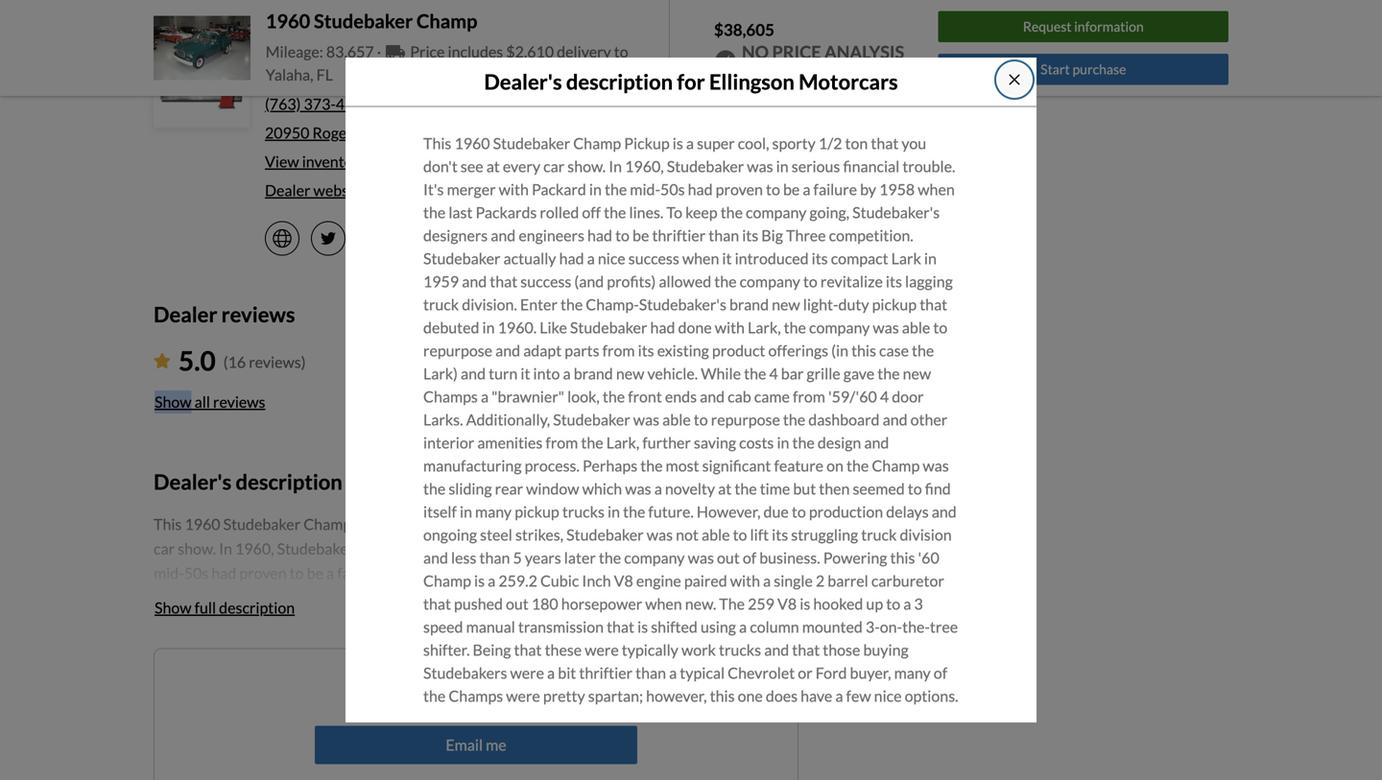 Task type: vqa. For each thing, say whether or not it's contained in the screenshot.
middle "needs"
no



Task type: describe. For each thing, give the bounding box(es) containing it.
the up feature
[[792, 433, 815, 452]]

0 vertical spatial out
[[717, 548, 740, 567]]

1 vertical spatial pickup
[[515, 502, 559, 521]]

this right like
[[549, 682, 574, 701]]

novelty
[[665, 479, 715, 498]]

includes
[[448, 42, 503, 61]]

this up radial
[[674, 756, 699, 774]]

0 vertical spatial motorcars
[[346, 32, 437, 55]]

0 vertical spatial success
[[628, 249, 679, 268]]

amenities
[[477, 433, 543, 452]]

further
[[642, 433, 691, 452]]

2
[[816, 571, 825, 590]]

me for notify
[[396, 682, 417, 701]]

studebaker down champ-
[[570, 318, 647, 337]]

and right design
[[864, 433, 889, 452]]

at inside open closes at 5:00 pm (763) 373-4854
[[359, 66, 373, 85]]

is left equipped
[[879, 710, 890, 728]]

parts
[[565, 341, 599, 360]]

introduced
[[735, 249, 809, 268]]

spaces.
[[746, 710, 794, 728]]

in up lagging at the right top of the page
[[924, 249, 937, 268]]

1 vertical spatial v8
[[777, 594, 797, 613]]

and down while
[[700, 387, 725, 406]]

1958
[[879, 180, 915, 198]]

3
[[914, 594, 923, 613]]

dealer website link
[[265, 179, 798, 202]]

mirrors
[[488, 710, 539, 728]]

champ up the seemed
[[872, 456, 920, 475]]

allowed
[[659, 272, 711, 291]]

0 vertical spatial champs
[[423, 387, 478, 406]]

one inside the 'this 1960 studebaker champ pickup is a super cool, sporty 1/2 ton that you don't see at every car show.  in 1960, studebaker was in serious financial trouble. it's merger with packard in the mid-50s had proven to be a failure by 1958 when the last packards rolled off the lines.  to keep the company going, studebaker's designers and engineers had to be thriftier than its big three competition. studebaker actually had a nice success when it introduced its compact lark in 1959 and that success (and profits) allowed the company to revitalize its lagging truck division.  enter the champ-studebaker's brand new light-duty pickup that debuted in 1960.  like studebaker had done with lark, the company was able to repurpose and adapt parts from its existing product offerings (in this case the lark) and turn it into a brand new vehicle.  while the 4 bar grille gave the new champs a "brawnier" look, the front ends and cab came from '59/'60 4 door larks.  additionally, studebaker was able to repurpose the dashboard and other interior amenities from the lark, further saving costs in the design and manufacturing process.  perhaps the most significant feature on the champ was the sliding rear window which was a novelty at the time but then seemed to find itself in many pickup trucks in the future.  however, due to production delays and ongoing steel strikes, studebaker was not able to lift its struggling truck division and less than 5 years later the company was out of business.  powering this '60 champ is a 259.2 cubic inch v8 engine paired with a single 2 barrel carburetor that pushed out 180 horsepower when new.  the 259 v8 is hooked up to a 3 speed manual transmission that is shifted using a column mounted 3-on-the-tree shifter.  being that these were typically work trucks and that those buying studebakers were a bit thriftier than a typical chevrolet or ford buyer, many of the champs were pretty spartan; however, this one does have a few nice options. dual side mirrors help get you in and out of tight spaces.  this champ is equipped with an auxillary oil filter and painted rear bumper, both of which were add-on options back in 1960.  the exterior on this e7 champ has been refinished in beautiful sherwood green.  riding on radial tires'
[[738, 687, 763, 705]]

1 horizontal spatial brand
[[729, 295, 769, 314]]

and down ongoing
[[423, 548, 448, 567]]

to inside the 'price includes $2,610 delivery to yalaha, fl'
[[614, 42, 628, 61]]

0 horizontal spatial brand
[[574, 364, 613, 383]]

the right allowed
[[714, 272, 737, 291]]

a left few
[[835, 687, 843, 705]]

dealer's description for ellingson motorcars dialog
[[346, 58, 1037, 780]]

rogers,
[[406, 123, 457, 142]]

0 horizontal spatial rear
[[495, 479, 523, 498]]

and up turn
[[495, 341, 520, 360]]

motorcars inside dialog
[[799, 69, 898, 94]]

1 vertical spatial which
[[813, 733, 853, 751]]

of right both
[[796, 733, 810, 751]]

and up division. at left top
[[462, 272, 487, 291]]

the-
[[902, 617, 930, 636]]

in up off
[[589, 180, 602, 198]]

find
[[925, 479, 951, 498]]

this up carburetor
[[890, 548, 915, 567]]

the up the cab
[[744, 364, 766, 383]]

the right off
[[604, 203, 626, 222]]

drive
[[363, 123, 400, 142]]

a down the serious
[[803, 180, 810, 198]]

to left lift on the bottom of page
[[733, 525, 747, 544]]

in right costs
[[777, 433, 789, 452]]

on down the painted
[[654, 756, 671, 774]]

1 vertical spatial truck
[[861, 525, 897, 544]]

both
[[762, 733, 793, 751]]

0 horizontal spatial lark,
[[606, 433, 639, 452]]

an
[[456, 733, 472, 751]]

pretty
[[543, 687, 585, 705]]

company up 'big'
[[746, 203, 806, 222]]

and left turn
[[461, 364, 486, 383]]

price
[[772, 41, 821, 62]]

with down dual on the left bottom of the page
[[423, 733, 453, 751]]

has
[[773, 756, 796, 774]]

company down introduced
[[740, 272, 800, 291]]

2 vertical spatial when
[[645, 594, 682, 613]]

1 vertical spatial this
[[797, 710, 825, 728]]

and up the painted
[[641, 710, 666, 728]]

with up product
[[715, 318, 745, 337]]

or
[[798, 663, 813, 682]]

1 horizontal spatial many
[[894, 663, 931, 682]]

trouble.
[[902, 157, 955, 175]]

a up future.
[[654, 479, 662, 498]]

0 vertical spatial thriftier
[[652, 226, 706, 245]]

comparables
[[793, 62, 871, 78]]

·
[[377, 42, 381, 61]]

the down "came"
[[783, 410, 805, 429]]

1960 studebaker champ image
[[154, 16, 250, 80]]

had up keep
[[688, 180, 713, 198]]

and down column
[[764, 640, 789, 659]]

it's
[[423, 180, 444, 198]]

a left bit on the left bottom of the page
[[547, 663, 555, 682]]

dashboard
[[808, 410, 880, 429]]

(763) 373-4854 link
[[265, 95, 371, 113]]

0 horizontal spatial many
[[475, 502, 512, 521]]

listings
[[470, 682, 518, 701]]

offerings
[[768, 341, 828, 360]]

that down lagging at the right top of the page
[[920, 295, 947, 314]]

dealer's for dealer's description for ellingson motorcars
[[484, 69, 562, 94]]

20950 rogers drive rogers, mn 55374
[[265, 123, 533, 142]]

that up or
[[792, 640, 820, 659]]

options
[[423, 756, 474, 774]]

1 horizontal spatial rear
[[673, 733, 701, 751]]

were up mirrors
[[506, 687, 540, 705]]

single
[[774, 571, 813, 590]]

to right proven
[[766, 180, 780, 198]]

reviews)
[[249, 353, 306, 372]]

design
[[818, 433, 861, 452]]

barrel
[[828, 571, 868, 590]]

engine
[[636, 571, 681, 590]]

open closes at 5:00 pm (763) 373-4854
[[265, 66, 433, 113]]

rolled
[[540, 203, 579, 222]]

the down significant
[[735, 479, 757, 498]]

259
[[748, 594, 774, 613]]

new up front
[[616, 364, 644, 383]]

0 horizontal spatial one
[[577, 682, 603, 701]]

that down horsepower
[[607, 617, 634, 636]]

1 vertical spatial when
[[682, 249, 719, 268]]

its right lift on the bottom of page
[[772, 525, 788, 544]]

division.
[[462, 295, 517, 314]]

0 horizontal spatial repurpose
[[423, 341, 492, 360]]

then
[[819, 479, 850, 498]]

dealer's for dealer's description
[[154, 469, 232, 494]]

of down lift on the bottom of page
[[743, 548, 756, 567]]

show full description
[[155, 598, 295, 617]]

that up speed
[[423, 594, 451, 613]]

that left these
[[514, 640, 542, 659]]

was up "paired"
[[688, 548, 714, 567]]

to
[[666, 203, 682, 222]]

0 horizontal spatial from
[[546, 433, 578, 452]]

gave
[[843, 364, 874, 383]]

window
[[526, 479, 579, 498]]

(763)
[[265, 95, 301, 113]]

email me button
[[315, 726, 637, 764]]

mid-
[[630, 180, 660, 198]]

was up "find"
[[923, 456, 949, 475]]

was down front
[[633, 410, 659, 429]]

a left super on the right
[[686, 134, 694, 152]]

with up 259
[[730, 571, 760, 590]]

front
[[628, 387, 662, 406]]

55374
[[488, 123, 533, 142]]

those
[[823, 640, 860, 659]]

to up light-
[[803, 272, 817, 291]]

a left 259.2
[[488, 571, 495, 590]]

0 horizontal spatial than
[[479, 548, 510, 567]]

on left radial
[[652, 779, 669, 780]]

revitalize
[[820, 272, 883, 291]]

engineers
[[519, 226, 584, 245]]

process.
[[525, 456, 580, 475]]

of up options.
[[934, 663, 947, 682]]

the down design
[[846, 456, 869, 475]]

were right these
[[585, 640, 619, 659]]

0 horizontal spatial trucks
[[562, 502, 605, 521]]

1 horizontal spatial studebaker's
[[852, 203, 940, 222]]

its down "lark"
[[886, 272, 902, 291]]

saving
[[694, 433, 736, 452]]

help
[[541, 710, 570, 728]]

the down case
[[877, 364, 900, 383]]

a up (and
[[587, 249, 595, 268]]

champ down less
[[423, 571, 471, 590]]

notify me of new listings like this one
[[349, 682, 603, 701]]

yalaha,
[[266, 65, 313, 84]]

1960,
[[625, 157, 664, 175]]

1 vertical spatial trucks
[[719, 640, 761, 659]]

2 horizontal spatial than
[[708, 226, 739, 245]]

in up sherwood
[[511, 756, 524, 774]]

0 vertical spatial 1960
[[266, 10, 310, 33]]

close modal dealer's description for ellingson motorcars image
[[1007, 72, 1022, 87]]

dealer for dealer website
[[265, 181, 310, 200]]

0 horizontal spatial 4
[[769, 364, 778, 383]]

new up door
[[903, 364, 931, 383]]

description for dealer's description for ellingson motorcars
[[566, 69, 673, 94]]

ellingson motorcars image
[[155, 34, 248, 126]]

keep
[[685, 203, 718, 222]]

radial
[[672, 779, 714, 780]]

three
[[786, 226, 826, 245]]

rogers
[[312, 123, 360, 142]]

closes
[[312, 66, 356, 85]]

had up existing
[[650, 318, 675, 337]]

on down equipped
[[923, 733, 940, 751]]

1 vertical spatial repurpose
[[711, 410, 780, 429]]

to down lagging at the right top of the page
[[933, 318, 948, 337]]

on-
[[880, 617, 902, 636]]

tight
[[711, 710, 743, 728]]

mn
[[460, 123, 485, 142]]

however,
[[646, 687, 707, 705]]

the right case
[[912, 341, 934, 360]]

0 horizontal spatial the
[[568, 756, 594, 774]]

fl
[[316, 65, 333, 84]]

1 vertical spatial able
[[662, 410, 691, 429]]

is up typically
[[637, 617, 648, 636]]

request information
[[1023, 18, 1144, 35]]

the down (and
[[560, 295, 583, 314]]

speed
[[423, 617, 463, 636]]

later
[[564, 548, 596, 567]]

e7
[[702, 756, 720, 774]]

and down "find"
[[932, 502, 957, 521]]

0 vertical spatial pickup
[[872, 295, 917, 314]]

1 vertical spatial nice
[[874, 687, 902, 705]]

does
[[766, 687, 798, 705]]

itself
[[423, 502, 457, 521]]

riding
[[606, 779, 649, 780]]

a right into
[[563, 364, 571, 383]]

0 vertical spatial which
[[582, 479, 622, 498]]

existing
[[657, 341, 709, 360]]

on up then
[[826, 456, 844, 475]]

1 horizontal spatial you
[[902, 134, 926, 152]]

its up "vehicle."
[[638, 341, 654, 360]]

1 horizontal spatial from
[[602, 341, 635, 360]]

0 vertical spatial the
[[719, 594, 745, 613]]

the up "itself"
[[423, 479, 446, 498]]

0 horizontal spatial success
[[520, 272, 571, 291]]

in down division. at left top
[[482, 318, 495, 337]]

a right using
[[739, 617, 747, 636]]

1 vertical spatial you
[[598, 710, 623, 728]]

of up dual on the left bottom of the page
[[420, 682, 435, 701]]

1 horizontal spatial out
[[669, 710, 692, 728]]

vehicle.
[[647, 364, 698, 383]]

company up (in at the right top of the page
[[809, 318, 870, 337]]

due
[[764, 502, 789, 521]]

5
[[513, 548, 522, 567]]

0 vertical spatial it
[[722, 249, 732, 268]]

to right the up
[[886, 594, 900, 613]]

1 vertical spatial out
[[506, 594, 529, 613]]

0 vertical spatial able
[[902, 318, 930, 337]]



Task type: locate. For each thing, give the bounding box(es) containing it.
1 horizontal spatial ellingson
[[709, 69, 795, 94]]

1 vertical spatial thriftier
[[579, 663, 633, 682]]

1 vertical spatial the
[[568, 756, 594, 774]]

profits)
[[607, 272, 656, 291]]

last
[[449, 203, 473, 222]]

carburetor
[[871, 571, 944, 590]]

too
[[742, 62, 763, 78]]

able
[[902, 318, 930, 337], [662, 410, 691, 429], [702, 525, 730, 544]]

perhaps
[[583, 456, 637, 475]]

0 vertical spatial this
[[423, 134, 451, 152]]

purchase
[[1072, 61, 1126, 77]]

bumper,
[[704, 733, 759, 751]]

2 horizontal spatial from
[[793, 387, 825, 406]]

the left future.
[[623, 502, 645, 521]]

champ up price
[[417, 10, 477, 33]]

this up don't at the top left of the page
[[423, 134, 451, 152]]

had up (and
[[559, 249, 584, 268]]

no
[[742, 41, 769, 62]]

1 vertical spatial success
[[520, 272, 571, 291]]

champ up show.
[[573, 134, 621, 152]]

lines.
[[629, 203, 663, 222]]

champ up the tires
[[723, 756, 771, 774]]

in up the painted
[[626, 710, 638, 728]]

thriftier down to
[[652, 226, 706, 245]]

view inventory link
[[265, 152, 367, 171]]

refinished
[[836, 756, 903, 774]]

1960. down "enter" on the left top of page
[[498, 318, 537, 337]]

thriftier
[[652, 226, 706, 245], [579, 663, 633, 682]]

1 horizontal spatial this
[[797, 710, 825, 728]]

been
[[799, 756, 833, 774]]

0 horizontal spatial me
[[396, 682, 417, 701]]

1 horizontal spatial trucks
[[719, 640, 761, 659]]

2 horizontal spatial at
[[718, 479, 732, 498]]

1 vertical spatial from
[[793, 387, 825, 406]]

1 vertical spatial dealer
[[154, 302, 217, 327]]

of
[[743, 548, 756, 567], [934, 663, 947, 682], [420, 682, 435, 701], [695, 710, 709, 728], [796, 733, 810, 751]]

'60
[[918, 548, 939, 567]]

1 vertical spatial 1960.
[[527, 756, 565, 774]]

1 horizontal spatial at
[[486, 157, 500, 175]]

manufacturing
[[423, 456, 522, 475]]

equipped
[[893, 710, 956, 728]]

0 vertical spatial reviews
[[221, 302, 295, 327]]

green.
[[558, 779, 603, 780]]

dealer
[[265, 181, 310, 200], [154, 302, 217, 327]]

seemed
[[853, 479, 905, 498]]

1 show from the top
[[155, 393, 191, 411]]

1 horizontal spatial truck
[[861, 525, 897, 544]]

the right look,
[[603, 387, 625, 406]]

done
[[678, 318, 712, 337]]

future.
[[648, 502, 694, 521]]

1 vertical spatial it
[[521, 364, 530, 383]]

thriftier up spartan; in the left of the page
[[579, 663, 633, 682]]

me inside 'button'
[[486, 736, 506, 754]]

1 horizontal spatial thriftier
[[652, 226, 706, 245]]

going,
[[809, 203, 849, 222]]

description inside button
[[219, 598, 295, 617]]

0 vertical spatial ellingson
[[265, 32, 343, 55]]

many up steel
[[475, 502, 512, 521]]

ellingson down no
[[709, 69, 795, 94]]

0 horizontal spatial truck
[[423, 295, 459, 314]]

1960 inside the 'this 1960 studebaker champ pickup is a super cool, sporty 1/2 ton that you don't see at every car show.  in 1960, studebaker was in serious financial trouble. it's merger with packard in the mid-50s had proven to be a failure by 1958 when the last packards rolled off the lines.  to keep the company going, studebaker's designers and engineers had to be thriftier than its big three competition. studebaker actually had a nice success when it introduced its compact lark in 1959 and that success (and profits) allowed the company to revitalize its lagging truck division.  enter the champ-studebaker's brand new light-duty pickup that debuted in 1960.  like studebaker had done with lark, the company was able to repurpose and adapt parts from its existing product offerings (in this case the lark) and turn it into a brand new vehicle.  while the 4 bar grille gave the new champs a "brawnier" look, the front ends and cab came from '59/'60 4 door larks.  additionally, studebaker was able to repurpose the dashboard and other interior amenities from the lark, further saving costs in the design and manufacturing process.  perhaps the most significant feature on the champ was the sliding rear window which was a novelty at the time but then seemed to find itself in many pickup trucks in the future.  however, due to production delays and ongoing steel strikes, studebaker was not able to lift its struggling truck division and less than 5 years later the company was out of business.  powering this '60 champ is a 259.2 cubic inch v8 engine paired with a single 2 barrel carburetor that pushed out 180 horsepower when new.  the 259 v8 is hooked up to a 3 speed manual transmission that is shifted using a column mounted 3-on-the-tree shifter.  being that these were typically work trucks and that those buying studebakers were a bit thriftier than a typical chevrolet or ford buyer, many of the champs were pretty spartan; however, this one does have a few nice options. dual side mirrors help get you in and out of tight spaces.  this champ is equipped with an auxillary oil filter and painted rear bumper, both of which were add-on options back in 1960.  the exterior on this e7 champ has been refinished in beautiful sherwood green.  riding on radial tires'
[[454, 134, 490, 152]]

auxillary
[[475, 733, 533, 751]]

a
[[686, 134, 694, 152], [803, 180, 810, 198], [587, 249, 595, 268], [563, 364, 571, 383], [481, 387, 489, 406], [654, 479, 662, 498], [488, 571, 495, 590], [763, 571, 771, 590], [903, 594, 911, 613], [739, 617, 747, 636], [547, 663, 555, 682], [669, 663, 677, 682], [835, 687, 843, 705]]

product
[[712, 341, 765, 360]]

from
[[602, 341, 635, 360], [793, 387, 825, 406], [546, 433, 578, 452]]

to right due
[[792, 502, 806, 521]]

lark, up perhaps
[[606, 433, 639, 452]]

the down it's
[[423, 203, 446, 222]]

2 vertical spatial description
[[219, 598, 295, 617]]

at up however,
[[718, 479, 732, 498]]

while
[[701, 364, 741, 383]]

rear
[[495, 479, 523, 498], [673, 733, 701, 751]]

dealer for dealer reviews
[[154, 302, 217, 327]]

2 show from the top
[[155, 598, 191, 617]]

$38,605
[[714, 20, 774, 39]]

show inside show full description button
[[155, 598, 191, 617]]

show inside show all reviews button
[[155, 393, 191, 411]]

show for dealer's
[[155, 598, 191, 617]]

0 horizontal spatial thriftier
[[579, 663, 633, 682]]

less
[[451, 548, 476, 567]]

champ-
[[586, 295, 639, 314]]

reviews up 5.0 (16 reviews)
[[221, 302, 295, 327]]

at left 5:00
[[359, 66, 373, 85]]

was up case
[[873, 318, 899, 337]]

on
[[826, 456, 844, 475], [923, 733, 940, 751], [654, 756, 671, 774], [652, 779, 669, 780]]

it
[[722, 249, 732, 268], [521, 364, 530, 383]]

1 vertical spatial studebaker's
[[639, 295, 726, 314]]

brand up product
[[729, 295, 769, 314]]

0 vertical spatial from
[[602, 341, 635, 360]]

ellingson motorcars
[[265, 32, 437, 55]]

request information button
[[938, 11, 1228, 42]]

0 vertical spatial brand
[[729, 295, 769, 314]]

0 horizontal spatial this
[[423, 134, 451, 152]]

1 horizontal spatial the
[[719, 594, 745, 613]]

than down typically
[[635, 663, 666, 682]]

'59/'60
[[828, 387, 877, 406]]

ellingson motorcars link
[[265, 32, 437, 55]]

"brawnier"
[[492, 387, 564, 406]]

competition.
[[829, 226, 913, 245]]

repurpose down debuted
[[423, 341, 492, 360]]

0 horizontal spatial nice
[[598, 249, 625, 268]]

tree
[[930, 617, 958, 636]]

that up financial
[[871, 134, 899, 152]]

truck moving image
[[386, 44, 405, 60]]

1 vertical spatial champs
[[449, 687, 503, 705]]

the up perhaps
[[581, 433, 603, 452]]

out down the however, at the bottom of the page
[[669, 710, 692, 728]]

ellingson inside dialog
[[709, 69, 795, 94]]

be
[[783, 180, 800, 198], [632, 226, 649, 245]]

duty
[[838, 295, 869, 314]]

0 horizontal spatial motorcars
[[346, 32, 437, 55]]

this
[[851, 341, 876, 360], [890, 548, 915, 567], [549, 682, 574, 701], [710, 687, 735, 705], [674, 756, 699, 774]]

one
[[577, 682, 603, 701], [738, 687, 763, 705]]

1 vertical spatial be
[[632, 226, 649, 245]]

company up engine
[[624, 548, 685, 567]]

horsepower
[[561, 594, 642, 613]]

dealer down view on the top of the page
[[265, 181, 310, 200]]

0 vertical spatial when
[[918, 180, 955, 198]]

to left "find"
[[908, 479, 922, 498]]

1 horizontal spatial able
[[702, 525, 730, 544]]

2 vertical spatial out
[[669, 710, 692, 728]]

studebaker
[[314, 10, 413, 33], [493, 134, 570, 152], [667, 157, 744, 175], [423, 249, 500, 268], [570, 318, 647, 337], [553, 410, 630, 429], [566, 525, 644, 544]]

delays
[[886, 502, 929, 521]]

ellingson
[[265, 32, 343, 55], [709, 69, 795, 94]]

1959
[[423, 272, 459, 291]]

but
[[793, 479, 816, 498]]

1 horizontal spatial which
[[813, 733, 853, 751]]

0 horizontal spatial 1960
[[266, 10, 310, 33]]

1 vertical spatial than
[[479, 548, 510, 567]]

4
[[769, 364, 778, 383], [880, 387, 889, 406]]

was
[[747, 157, 773, 175], [873, 318, 899, 337], [633, 410, 659, 429], [923, 456, 949, 475], [625, 479, 651, 498], [647, 525, 673, 544], [688, 548, 714, 567]]

email
[[446, 736, 483, 754]]

dealer's inside dialog
[[484, 69, 562, 94]]

the up 'green.'
[[568, 756, 594, 774]]

0 horizontal spatial ellingson
[[265, 32, 343, 55]]

0 vertical spatial repurpose
[[423, 341, 492, 360]]

information
[[1074, 18, 1144, 35]]

description for dealer's description
[[236, 469, 342, 494]]

1 horizontal spatial pickup
[[872, 295, 917, 314]]

0 horizontal spatial v8
[[614, 571, 633, 590]]

designers
[[423, 226, 488, 245]]

1 vertical spatial lark,
[[606, 433, 639, 452]]

2 horizontal spatial out
[[717, 548, 740, 567]]

in down perhaps
[[608, 502, 620, 521]]

1 vertical spatial at
[[486, 157, 500, 175]]

is down the "single" on the bottom of the page
[[800, 594, 810, 613]]

brand
[[729, 295, 769, 314], [574, 364, 613, 383]]

0 horizontal spatial dealer
[[154, 302, 217, 327]]

1 horizontal spatial be
[[783, 180, 800, 198]]

the up dual on the left bottom of the page
[[423, 687, 446, 705]]

0 horizontal spatial at
[[359, 66, 373, 85]]

1 vertical spatial rear
[[673, 733, 701, 751]]

show for dealer
[[155, 393, 191, 411]]

nice up profits)
[[598, 249, 625, 268]]

studebaker up every
[[493, 134, 570, 152]]

1 vertical spatial dealer's
[[154, 469, 232, 494]]

lark
[[891, 249, 921, 268]]

this down have
[[797, 710, 825, 728]]

steel
[[480, 525, 512, 544]]

email me
[[446, 736, 506, 754]]

studebaker down designers
[[423, 249, 500, 268]]

pickup right duty
[[872, 295, 917, 314]]

view
[[265, 152, 299, 171]]

0 vertical spatial than
[[708, 226, 739, 245]]

when down trouble.
[[918, 180, 955, 198]]

0 vertical spatial nice
[[598, 249, 625, 268]]

star image
[[154, 353, 171, 369]]

to up saving
[[694, 410, 708, 429]]

and down door
[[883, 410, 907, 429]]

is right pickup in the top left of the page
[[673, 134, 683, 152]]

(and
[[574, 272, 604, 291]]

few
[[846, 687, 871, 705]]

of left tight
[[695, 710, 709, 728]]

start
[[1040, 61, 1070, 77]]

notify
[[349, 682, 393, 701]]

options.
[[905, 687, 958, 705]]

champ down few
[[828, 710, 876, 728]]

with up packards
[[499, 180, 529, 198]]

0 horizontal spatial it
[[521, 364, 530, 383]]

new left light-
[[772, 295, 800, 314]]

1 vertical spatial 1960
[[454, 134, 490, 152]]

and down the "get"
[[591, 733, 616, 751]]

description inside dialog
[[566, 69, 673, 94]]

able up case
[[902, 318, 930, 337]]

dealer's down all
[[154, 469, 232, 494]]

0 horizontal spatial pickup
[[515, 502, 559, 521]]

its left 'big'
[[742, 226, 758, 245]]

0 horizontal spatial which
[[582, 479, 622, 498]]

was down perhaps
[[625, 479, 651, 498]]

larks.
[[423, 410, 463, 429]]

1 horizontal spatial it
[[722, 249, 732, 268]]

cubic
[[540, 571, 579, 590]]

1 horizontal spatial one
[[738, 687, 763, 705]]

delivery
[[557, 42, 611, 61]]

0 horizontal spatial dealer's
[[154, 469, 232, 494]]

me for email
[[486, 736, 506, 754]]

when
[[918, 180, 955, 198], [682, 249, 719, 268], [645, 594, 682, 613]]

be down the serious
[[783, 180, 800, 198]]

turn
[[489, 364, 518, 383]]

reviews inside button
[[213, 393, 265, 411]]

were
[[585, 640, 619, 659], [510, 663, 544, 682], [506, 687, 540, 705], [856, 733, 890, 751]]

show.
[[567, 157, 606, 175]]

a up the however, at the bottom of the page
[[669, 663, 677, 682]]

1 horizontal spatial dealer
[[265, 181, 310, 200]]

1 vertical spatial brand
[[574, 364, 613, 383]]

1 horizontal spatial motorcars
[[799, 69, 898, 94]]

83,657
[[326, 42, 374, 61]]

in down sliding
[[460, 502, 472, 521]]

2 vertical spatial from
[[546, 433, 578, 452]]

studebaker down look,
[[553, 410, 630, 429]]

0 vertical spatial lark,
[[748, 318, 781, 337]]

1 horizontal spatial 4
[[880, 387, 889, 406]]

out down 259.2
[[506, 594, 529, 613]]

came
[[754, 387, 790, 406]]

had down off
[[587, 226, 612, 245]]

column
[[750, 617, 799, 636]]

373-
[[304, 95, 336, 113]]

studebaker up later
[[566, 525, 644, 544]]

studebaker up 83,657
[[314, 10, 413, 33]]

1 horizontal spatial nice
[[874, 687, 902, 705]]

sherwood
[[486, 779, 555, 780]]

super
[[697, 134, 735, 152]]

the up offerings
[[784, 318, 806, 337]]

its down three
[[812, 249, 828, 268]]

new up dual on the left bottom of the page
[[437, 682, 467, 701]]

studebaker down super on the right
[[667, 157, 744, 175]]

1 horizontal spatial me
[[486, 736, 506, 754]]

it left introduced
[[722, 249, 732, 268]]

buying
[[863, 640, 909, 659]]

to down lines.
[[615, 226, 630, 245]]

lagging
[[905, 272, 953, 291]]

0 horizontal spatial able
[[662, 410, 691, 429]]

1 horizontal spatial lark,
[[748, 318, 781, 337]]

0 horizontal spatial studebaker's
[[639, 295, 726, 314]]

0 vertical spatial 1960.
[[498, 318, 537, 337]]

new.
[[685, 594, 716, 613]]

v8 down the "single" on the bottom of the page
[[777, 594, 797, 613]]

0 vertical spatial studebaker's
[[852, 203, 940, 222]]

2 vertical spatial at
[[718, 479, 732, 498]]

analysis
[[824, 41, 904, 62]]

packards
[[476, 203, 537, 222]]

a left 3
[[903, 594, 911, 613]]

5.0
[[179, 345, 216, 377]]

to right 'delivery'
[[614, 42, 628, 61]]

0 vertical spatial dealer's
[[484, 69, 562, 94]]

0 vertical spatial 4
[[769, 364, 778, 383]]

show full description button
[[154, 587, 296, 629]]

success up "enter" on the left top of page
[[520, 272, 571, 291]]

1 vertical spatial many
[[894, 663, 931, 682]]

in down sporty
[[776, 157, 789, 175]]

one up the "get"
[[577, 682, 603, 701]]

2 vertical spatial than
[[635, 663, 666, 682]]

2 vertical spatial able
[[702, 525, 730, 544]]

4854
[[336, 95, 371, 113]]



